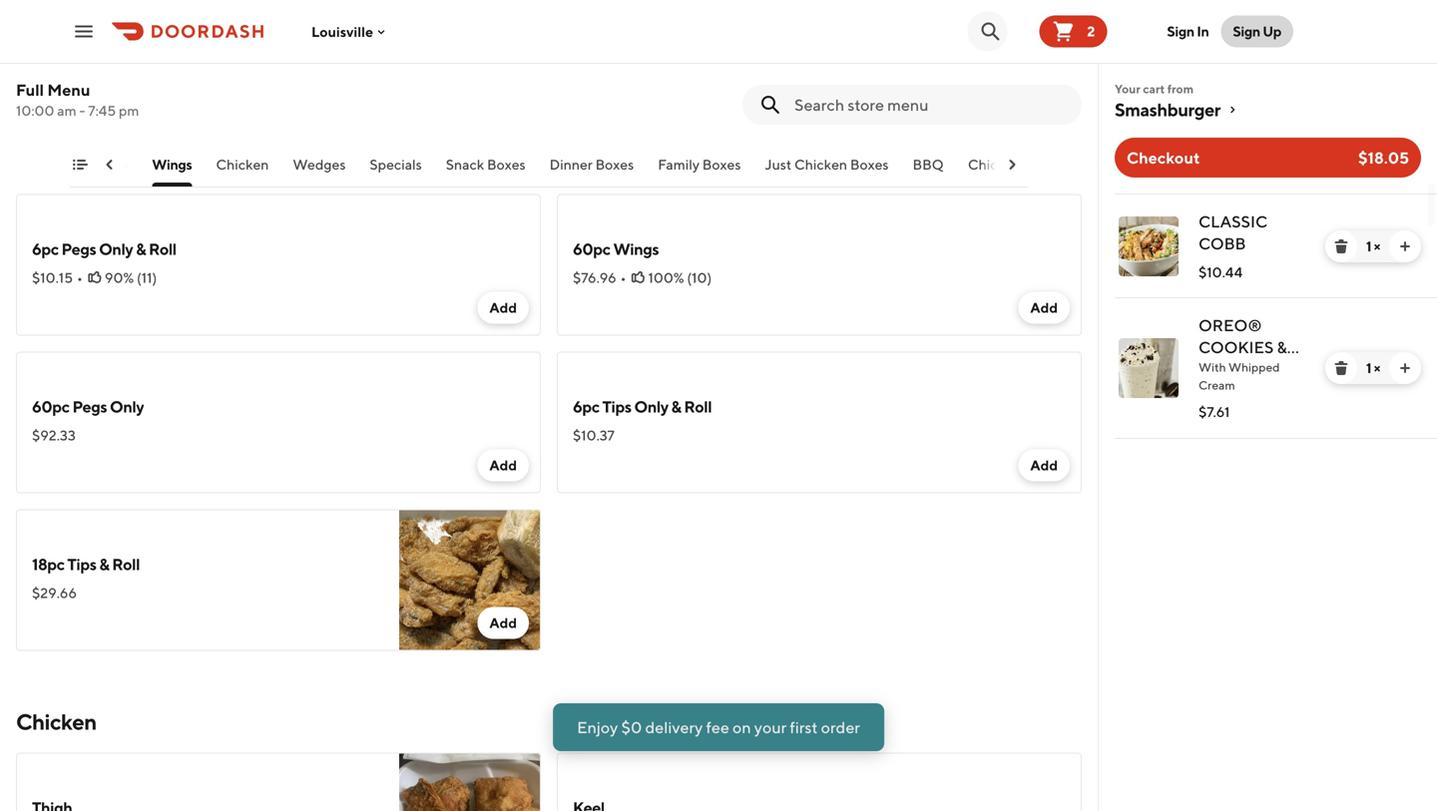 Task type: describe. For each thing, give the bounding box(es) containing it.
add item to cart image
[[1031, 0, 1058, 8]]

cart
[[1143, 82, 1165, 96]]

bbq
[[913, 156, 944, 173]]

chicken button
[[216, 155, 269, 187]]

snack boxes button
[[446, 155, 526, 187]]

add button for 60pc pegs only
[[478, 450, 529, 482]]

just chicken boxes
[[765, 156, 889, 173]]

2 button
[[1039, 15, 1107, 47]]

add button for 6pc pegs only & roll
[[478, 292, 529, 324]]

$18.05
[[1359, 148, 1409, 167]]

scroll menu navigation left image
[[102, 157, 118, 173]]

× for classic cobb
[[1374, 238, 1381, 255]]

family boxes button
[[658, 155, 741, 187]]

• for 30pc
[[82, 112, 88, 128]]

$29.66
[[32, 585, 77, 601]]

family boxes
[[658, 156, 741, 173]]

list containing classic cobb
[[1099, 194, 1437, 439]]

only for 60pc pegs only
[[110, 397, 144, 416]]

chicken strips button
[[968, 155, 1060, 187]]

• for 60pc
[[621, 270, 626, 286]]

open menu image
[[72, 19, 96, 43]]

whipped
[[1229, 360, 1280, 374]]

& inside oreo® cookies & cream shake
[[1277, 338, 1288, 357]]

with
[[1199, 360, 1226, 374]]

fish sandwiches button
[[23, 155, 128, 187]]

bbq button
[[913, 155, 944, 187]]

first
[[790, 718, 818, 737]]

sandwiches
[[52, 156, 128, 173]]

sign up
[[1233, 23, 1282, 39]]

60pc pegs only
[[32, 397, 144, 416]]

roll for 6pc pegs only & roll
[[149, 240, 176, 259]]

cream
[[1199, 378, 1235, 392]]

90% (11)
[[105, 270, 157, 286]]

pegs for 60pc
[[72, 397, 107, 416]]

wedges
[[293, 156, 346, 173]]

$10.44
[[1199, 264, 1243, 280]]

menu for full
[[47, 80, 90, 99]]

sign for sign in
[[1167, 23, 1195, 39]]

your
[[1115, 82, 1141, 96]]

18pc
[[32, 555, 64, 574]]

oreo® cookies & cream shake image
[[1119, 338, 1179, 398]]

full
[[16, 80, 44, 99]]

60pc for 60pc pegs only
[[32, 397, 70, 416]]

view
[[691, 770, 728, 789]]

$7.61
[[1199, 404, 1230, 420]]

1 × for classic cobb
[[1366, 238, 1381, 255]]

add for 6pc pegs only & roll
[[490, 299, 517, 316]]

pm
[[119, 102, 139, 119]]

strips
[[1024, 156, 1060, 173]]

oreo®
[[1199, 316, 1262, 335]]

sign up link
[[1221, 15, 1294, 47]]

classic
[[1199, 212, 1268, 231]]

from
[[1168, 82, 1194, 96]]

show menu categories image
[[72, 157, 88, 173]]

(10)
[[687, 270, 712, 286]]

shake
[[1199, 382, 1254, 401]]

30pc
[[32, 82, 69, 101]]

2
[[1087, 23, 1095, 39]]

thigh image
[[399, 753, 541, 812]]

view menu button
[[651, 760, 786, 800]]

cream
[[1199, 360, 1259, 379]]

wedges button
[[293, 155, 346, 187]]

sign in
[[1167, 23, 1209, 39]]

-
[[79, 102, 85, 119]]

with whipped cream
[[1199, 360, 1280, 392]]

view menu
[[691, 770, 774, 789]]

$10.15 •
[[32, 270, 83, 286]]

louisville button
[[311, 23, 389, 40]]

order
[[821, 718, 860, 737]]

enjoy $0 delivery fee on your first order
[[577, 718, 860, 737]]

delivery
[[645, 718, 703, 737]]

add one to cart image
[[1398, 239, 1413, 255]]

add for 6pc tips only & roll
[[1031, 457, 1058, 474]]

1 horizontal spatial wings
[[613, 240, 659, 259]]

dinner boxes button
[[550, 155, 634, 187]]

boxes for family boxes
[[703, 156, 741, 173]]

• for 6pc
[[77, 270, 83, 286]]

in
[[1197, 23, 1209, 39]]

boxes for dinner boxes
[[596, 156, 634, 173]]

6pc for 6pc pegs only & roll
[[32, 240, 59, 259]]

just
[[765, 156, 792, 173]]

oreo® cookies & cream shake
[[1199, 316, 1288, 401]]

100% (7)
[[110, 112, 165, 128]]

pegs for 30pc
[[72, 82, 106, 101]]

classic cobb image
[[1119, 217, 1179, 277]]



Task type: vqa. For each thing, say whether or not it's contained in the screenshot.
'6Pc' associated with 6pc Tips Only & Roll
yes



Task type: locate. For each thing, give the bounding box(es) containing it.
menu right "view"
[[731, 770, 774, 789]]

classic cobb
[[1199, 212, 1268, 253]]

louisville
[[311, 23, 373, 40]]

18pc tips & roll image
[[399, 510, 541, 651]]

just chicken boxes button
[[765, 155, 889, 187]]

1 horizontal spatial sign
[[1233, 23, 1261, 39]]

0 horizontal spatial tips
[[67, 555, 96, 574]]

$76.96
[[573, 270, 617, 286]]

wings up '$76.96 •'
[[613, 240, 659, 259]]

scroll menu navigation right image
[[1004, 157, 1020, 173]]

0 vertical spatial 1 ×
[[1366, 238, 1381, 255]]

0 horizontal spatial wings
[[152, 156, 192, 173]]

100% left (10)
[[648, 270, 684, 286]]

dinner boxes
[[550, 156, 634, 173]]

1 vertical spatial wings
[[613, 240, 659, 259]]

fee
[[706, 718, 730, 737]]

0 horizontal spatial 100%
[[110, 112, 146, 128]]

roll
[[149, 240, 176, 259], [684, 397, 712, 416], [112, 555, 140, 574]]

$10.15
[[32, 270, 73, 286]]

tips up "$10.37"
[[602, 397, 632, 416]]

full menu 10:00 am - 7:45 pm
[[16, 80, 139, 119]]

add for 60pc wings
[[1031, 299, 1058, 316]]

am
[[57, 102, 76, 119]]

add one to cart image
[[1398, 360, 1413, 376]]

0 vertical spatial 6pc
[[32, 240, 59, 259]]

3 boxes from the left
[[703, 156, 741, 173]]

tips right the 18pc
[[67, 555, 96, 574]]

•
[[82, 112, 88, 128], [77, 270, 83, 286], [621, 270, 626, 286]]

• left 7:45
[[82, 112, 88, 128]]

smashburger
[[1115, 99, 1221, 120]]

2 1 × from the top
[[1366, 360, 1381, 376]]

only
[[109, 82, 143, 101], [99, 240, 133, 259], [110, 397, 144, 416], [634, 397, 668, 416]]

fish sandwiches
[[23, 156, 128, 173]]

smashburger link
[[1115, 98, 1421, 122]]

menu up am
[[47, 80, 90, 99]]

100% for 30pc pegs only
[[110, 112, 146, 128]]

× left add one to cart image
[[1374, 360, 1381, 376]]

pegs
[[72, 82, 106, 101], [61, 240, 96, 259], [72, 397, 107, 416]]

4 boxes from the left
[[850, 156, 889, 173]]

your cart from
[[1115, 82, 1194, 96]]

60pc wings
[[573, 240, 659, 259]]

specials
[[370, 156, 422, 173]]

• right $76.96
[[621, 270, 626, 286]]

0 vertical spatial remove item from cart image
[[1334, 239, 1350, 255]]

remove item from cart image left add one to cart image
[[1334, 360, 1350, 376]]

×
[[1374, 238, 1381, 255], [1374, 360, 1381, 376]]

0 horizontal spatial 60pc
[[32, 397, 70, 416]]

0 vertical spatial ×
[[1374, 238, 1381, 255]]

60pc up $92.33
[[32, 397, 70, 416]]

add
[[490, 299, 517, 316], [1031, 299, 1058, 316], [490, 457, 517, 474], [1031, 457, 1058, 474], [490, 615, 517, 631]]

sign in link
[[1155, 11, 1221, 51]]

0 vertical spatial roll
[[149, 240, 176, 259]]

0 vertical spatial 60pc
[[573, 240, 611, 259]]

pegs for 6pc
[[61, 240, 96, 259]]

2 × from the top
[[1374, 360, 1381, 376]]

6pc for 6pc tips only & roll
[[573, 397, 600, 416]]

100% (10)
[[648, 270, 712, 286]]

1 horizontal spatial tips
[[602, 397, 632, 416]]

60pc for 60pc wings
[[573, 240, 611, 259]]

6pc tips only & roll
[[573, 397, 712, 416]]

&
[[136, 240, 146, 259], [1277, 338, 1288, 357], [671, 397, 681, 416], [99, 555, 109, 574]]

cookies
[[1199, 338, 1274, 357]]

1 × left add one to cart image
[[1366, 360, 1381, 376]]

10:00
[[16, 102, 54, 119]]

boxes right 'snack' on the top
[[487, 156, 526, 173]]

menu for view
[[731, 770, 774, 789]]

2 boxes from the left
[[596, 156, 634, 173]]

up
[[1263, 23, 1282, 39]]

remove item from cart image
[[1334, 239, 1350, 255], [1334, 360, 1350, 376]]

0 horizontal spatial roll
[[112, 555, 140, 574]]

1 vertical spatial remove item from cart image
[[1334, 360, 1350, 376]]

only for 6pc pegs only & roll
[[99, 240, 133, 259]]

1 vertical spatial 100%
[[648, 270, 684, 286]]

family
[[658, 156, 700, 173]]

add button for 6pc tips only & roll
[[1019, 450, 1070, 482]]

6pc
[[32, 240, 59, 259], [573, 397, 600, 416]]

0 horizontal spatial menu
[[47, 80, 90, 99]]

1 sign from the left
[[1167, 23, 1195, 39]]

0 vertical spatial wings
[[152, 156, 192, 173]]

only for 30pc pegs only
[[109, 82, 143, 101]]

list
[[1099, 194, 1437, 439]]

$92.33
[[32, 427, 76, 444]]

dinner
[[550, 156, 593, 173]]

1 boxes from the left
[[487, 156, 526, 173]]

1 vertical spatial ×
[[1374, 360, 1381, 376]]

chicken strips
[[968, 156, 1060, 173]]

add button
[[478, 292, 529, 324], [1019, 292, 1070, 324], [478, 450, 529, 482], [1019, 450, 1070, 482], [478, 607, 529, 639]]

sign left in
[[1167, 23, 1195, 39]]

100% left (7)
[[110, 112, 146, 128]]

sign left up
[[1233, 23, 1261, 39]]

2 sign from the left
[[1233, 23, 1261, 39]]

1 1 from the top
[[1366, 238, 1372, 255]]

1 remove item from cart image from the top
[[1334, 239, 1350, 255]]

pegs up $10.15 •
[[61, 240, 96, 259]]

sign
[[1167, 23, 1195, 39], [1233, 23, 1261, 39]]

$76.96 •
[[573, 270, 626, 286]]

boxes right family
[[703, 156, 741, 173]]

1 × for oreo® cookies & cream shake
[[1366, 360, 1381, 376]]

add button for 60pc wings
[[1019, 292, 1070, 324]]

1 vertical spatial tips
[[67, 555, 96, 574]]

(11)
[[137, 270, 157, 286]]

100% for 60pc wings
[[648, 270, 684, 286]]

90%
[[105, 270, 134, 286]]

wings down (7)
[[152, 156, 192, 173]]

30pc pegs only
[[32, 82, 143, 101]]

0 horizontal spatial 6pc
[[32, 240, 59, 259]]

fish
[[23, 156, 50, 173]]

6pc up "$10.37"
[[573, 397, 600, 416]]

1 left add one to cart icon
[[1366, 238, 1372, 255]]

6pc pegs only & roll
[[32, 240, 176, 259]]

1 1 × from the top
[[1366, 238, 1381, 255]]

× for oreo® cookies & cream shake
[[1374, 360, 1381, 376]]

Item Search search field
[[795, 94, 1066, 116]]

remove item from cart image for oreo® cookies & cream shake
[[1334, 360, 1350, 376]]

0 vertical spatial menu
[[47, 80, 90, 99]]

1 vertical spatial roll
[[684, 397, 712, 416]]

cobb
[[1199, 234, 1246, 253]]

chicken
[[216, 156, 269, 173], [795, 156, 848, 173], [968, 156, 1021, 173], [16, 709, 96, 735]]

1 vertical spatial pegs
[[61, 240, 96, 259]]

0 horizontal spatial sign
[[1167, 23, 1195, 39]]

menu inside full menu 10:00 am - 7:45 pm
[[47, 80, 90, 99]]

100%
[[110, 112, 146, 128], [648, 270, 684, 286]]

1 horizontal spatial roll
[[149, 240, 176, 259]]

tips for 6pc
[[602, 397, 632, 416]]

$48.58
[[32, 112, 78, 128]]

1 horizontal spatial 100%
[[648, 270, 684, 286]]

$10.37
[[573, 427, 615, 444]]

2 vertical spatial roll
[[112, 555, 140, 574]]

1 left add one to cart image
[[1366, 360, 1372, 376]]

boxes for snack boxes
[[487, 156, 526, 173]]

1 × from the top
[[1374, 238, 1381, 255]]

boxes left the bbq
[[850, 156, 889, 173]]

(7)
[[148, 112, 165, 128]]

menu inside button
[[731, 770, 774, 789]]

• right $10.15 on the top left of page
[[77, 270, 83, 286]]

your
[[754, 718, 787, 737]]

× left add one to cart icon
[[1374, 238, 1381, 255]]

2 1 from the top
[[1366, 360, 1372, 376]]

1 horizontal spatial 60pc
[[573, 240, 611, 259]]

2 remove item from cart image from the top
[[1334, 360, 1350, 376]]

remove item from cart image left add one to cart icon
[[1334, 239, 1350, 255]]

1 horizontal spatial menu
[[731, 770, 774, 789]]

0 vertical spatial 100%
[[110, 112, 146, 128]]

snack
[[446, 156, 484, 173]]

2 vertical spatial pegs
[[72, 397, 107, 416]]

tips
[[602, 397, 632, 416], [67, 555, 96, 574]]

only for 6pc tips only & roll
[[634, 397, 668, 416]]

60pc up $76.96
[[573, 240, 611, 259]]

1 × left add one to cart icon
[[1366, 238, 1381, 255]]

tips for 18pc
[[67, 555, 96, 574]]

0 vertical spatial 1
[[1366, 238, 1372, 255]]

1 horizontal spatial 6pc
[[573, 397, 600, 416]]

0 vertical spatial tips
[[602, 397, 632, 416]]

1 vertical spatial 6pc
[[573, 397, 600, 416]]

remove item from cart image for classic cobb
[[1334, 239, 1350, 255]]

sign for sign up
[[1233, 23, 1261, 39]]

boxes right dinner
[[596, 156, 634, 173]]

specials button
[[370, 155, 422, 187]]

menu
[[47, 80, 90, 99], [731, 770, 774, 789]]

18pc tips & roll
[[32, 555, 140, 574]]

pegs up $92.33
[[72, 397, 107, 416]]

6pc up $10.15 on the top left of page
[[32, 240, 59, 259]]

1
[[1366, 238, 1372, 255], [1366, 360, 1372, 376]]

2 horizontal spatial roll
[[684, 397, 712, 416]]

$48.58 •
[[32, 112, 88, 128]]

add for 60pc pegs only
[[490, 457, 517, 474]]

enjoy
[[577, 718, 618, 737]]

1 vertical spatial 60pc
[[32, 397, 70, 416]]

1 for oreo® cookies & cream shake
[[1366, 360, 1372, 376]]

1 ×
[[1366, 238, 1381, 255], [1366, 360, 1381, 376]]

on
[[733, 718, 751, 737]]

7:45
[[88, 102, 116, 119]]

0 vertical spatial pegs
[[72, 82, 106, 101]]

1 vertical spatial menu
[[731, 770, 774, 789]]

1 vertical spatial 1 ×
[[1366, 360, 1381, 376]]

$0
[[621, 718, 642, 737]]

boxes
[[487, 156, 526, 173], [596, 156, 634, 173], [703, 156, 741, 173], [850, 156, 889, 173]]

snack boxes
[[446, 156, 526, 173]]

1 vertical spatial 1
[[1366, 360, 1372, 376]]

roll for 6pc tips only & roll
[[684, 397, 712, 416]]

1 for classic cobb
[[1366, 238, 1372, 255]]

checkout
[[1127, 148, 1200, 167]]

pegs up -
[[72, 82, 106, 101]]



